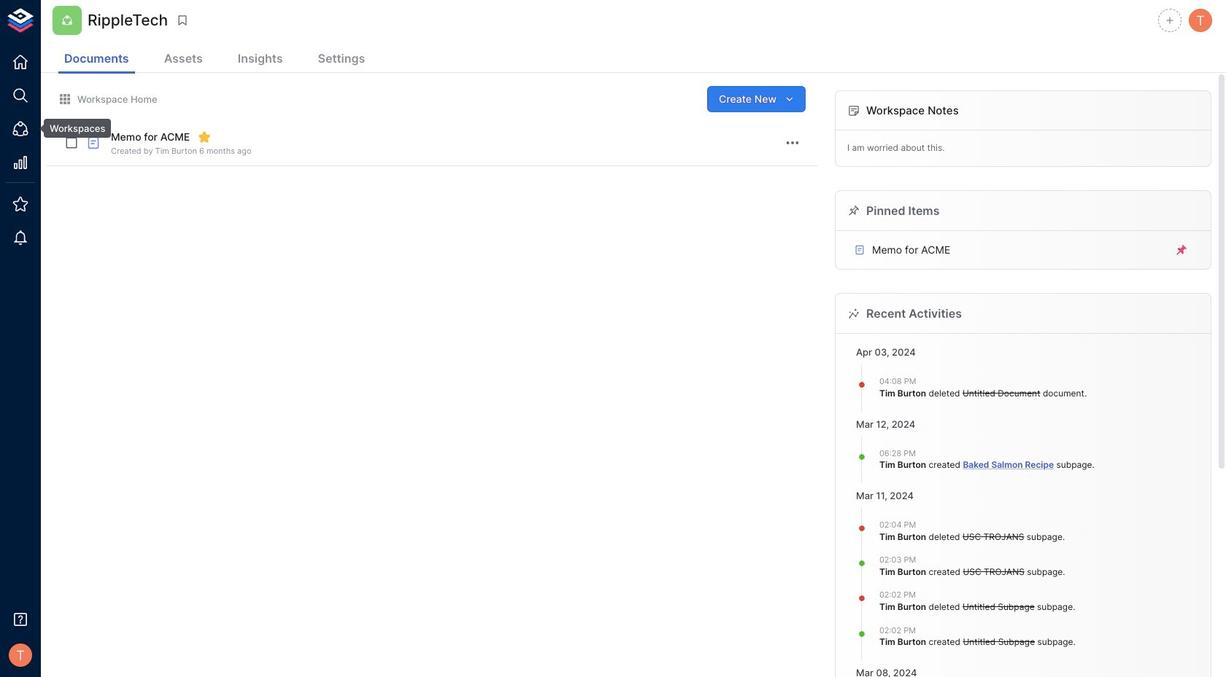 Task type: vqa. For each thing, say whether or not it's contained in the screenshot.
Bookmark IMAGE
yes



Task type: describe. For each thing, give the bounding box(es) containing it.
remove favorite image
[[198, 131, 211, 144]]



Task type: locate. For each thing, give the bounding box(es) containing it.
unpin image
[[1175, 244, 1188, 257]]

bookmark image
[[176, 14, 189, 27]]

tooltip
[[34, 119, 111, 138]]



